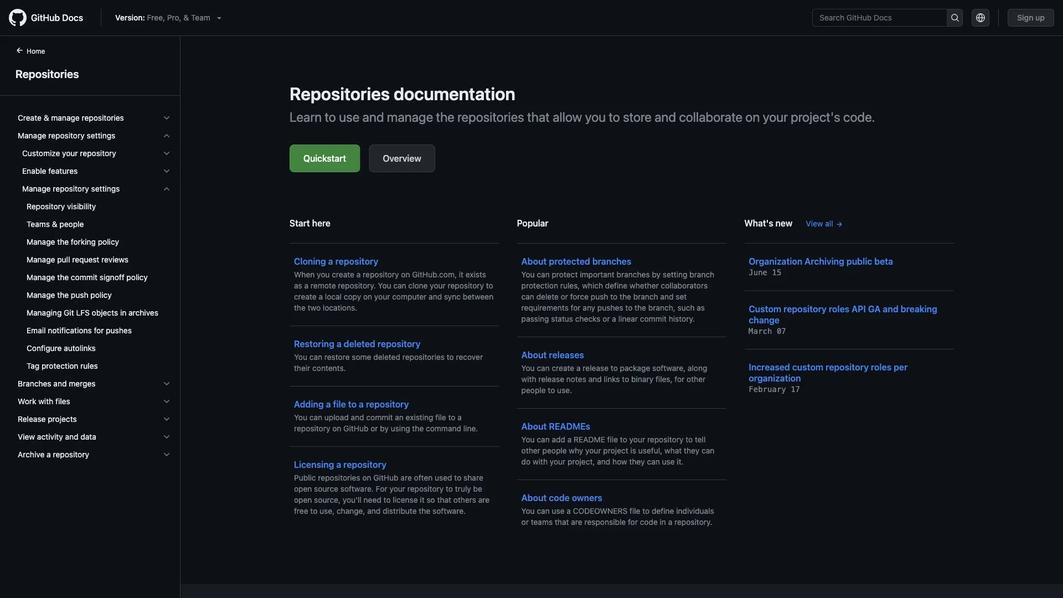 Task type: locate. For each thing, give the bounding box(es) containing it.
free
[[294, 507, 308, 516]]

and up branch, at the bottom right
[[661, 292, 674, 301]]

view inside view all link
[[806, 219, 824, 228]]

4 about from the top
[[522, 493, 547, 503]]

0 vertical spatial define
[[606, 281, 628, 290]]

1 sc 9kayk9 0 image from the top
[[162, 185, 171, 193]]

1 vertical spatial open
[[294, 496, 312, 505]]

and down tag protection rules
[[53, 379, 67, 388]]

1 vertical spatial with
[[38, 397, 53, 406]]

0 vertical spatial open
[[294, 485, 312, 494]]

the left the two
[[294, 303, 306, 312]]

license
[[393, 496, 418, 505]]

it left exists
[[459, 270, 464, 279]]

sc 9kayk9 0 image for create & manage repositories
[[162, 114, 171, 122]]

sc 9kayk9 0 image inside "create & manage repositories" dropdown button
[[162, 114, 171, 122]]

people up manage the forking policy
[[59, 220, 84, 229]]

3 sc 9kayk9 0 image from the top
[[162, 397, 171, 406]]

repository down view activity and data
[[53, 450, 89, 459]]

2 horizontal spatial github
[[374, 473, 399, 483]]

branch down whether
[[634, 292, 659, 301]]

protected
[[549, 256, 591, 267]]

0 horizontal spatial as
[[294, 281, 302, 290]]

roles left api
[[829, 304, 850, 314]]

1 vertical spatial people
[[522, 386, 546, 395]]

sc 9kayk9 0 image inside branches and merges dropdown button
[[162, 380, 171, 388]]

that left allow
[[528, 109, 550, 125]]

2 vertical spatial commit
[[366, 413, 393, 422]]

repository up copy
[[336, 256, 379, 267]]

the down documentation
[[436, 109, 455, 125]]

0 vertical spatial deleted
[[344, 339, 376, 349]]

& for create & manage repositories
[[44, 113, 49, 122]]

use.
[[558, 386, 572, 395]]

with left files
[[38, 397, 53, 406]]

about for about readmes
[[522, 421, 547, 432]]

are down be
[[479, 496, 490, 505]]

new
[[776, 218, 793, 229]]

repository inside the custom repository roles api ga and breaking change march 07
[[784, 304, 827, 314]]

0 horizontal spatial repositories
[[16, 67, 79, 80]]

1 horizontal spatial as
[[697, 303, 705, 312]]

repositories inside repositories link
[[16, 67, 79, 80]]

sc 9kayk9 0 image
[[162, 185, 171, 193], [162, 380, 171, 388], [162, 397, 171, 406], [162, 450, 171, 459]]

1 vertical spatial repositories
[[290, 83, 390, 104]]

can inside cloning a repository when you create a repository on github.com, it exists as a remote repository. you can clone your repository to create a local copy on your computer and sync between the two locations.
[[394, 281, 407, 290]]

can
[[537, 270, 550, 279], [394, 281, 407, 290], [522, 292, 535, 301], [310, 353, 323, 362], [537, 364, 550, 373], [310, 413, 323, 422], [537, 435, 550, 444], [702, 446, 715, 455], [647, 457, 660, 467], [537, 507, 550, 516]]

5 sc 9kayk9 0 image from the top
[[162, 415, 171, 424]]

you inside repositories documentation learn to use and manage the repositories that allow you to store and collaborate on your project's code.
[[585, 109, 606, 125]]

commit inside manage repository settings element
[[71, 273, 98, 282]]

can left the protect
[[537, 270, 550, 279]]

to down used on the bottom left of page
[[446, 485, 453, 494]]

they down tell
[[684, 446, 700, 455]]

email
[[27, 326, 46, 335]]

1 vertical spatial manage repository settings
[[22, 184, 120, 193]]

quickstart link
[[290, 145, 360, 172]]

sc 9kayk9 0 image inside manage repository settings element
[[162, 185, 171, 193]]

2 sc 9kayk9 0 image from the top
[[162, 131, 171, 140]]

to right codeowners
[[643, 507, 650, 516]]

0 vertical spatial are
[[401, 473, 412, 483]]

2 horizontal spatial that
[[555, 518, 569, 527]]

your up license
[[390, 485, 406, 494]]

4 manage repository settings element from the top
[[9, 198, 180, 375]]

release
[[18, 415, 46, 424]]

1 vertical spatial you
[[317, 270, 330, 279]]

version: free, pro, & team
[[115, 13, 210, 22]]

6 sc 9kayk9 0 image from the top
[[162, 433, 171, 442]]

1 horizontal spatial commit
[[366, 413, 393, 422]]

that right teams
[[555, 518, 569, 527]]

0 vertical spatial repositories
[[16, 67, 79, 80]]

repository up what
[[648, 435, 684, 444]]

source
[[314, 485, 339, 494]]

0 vertical spatial software.
[[341, 485, 374, 494]]

0 vertical spatial &
[[184, 13, 189, 22]]

0 vertical spatial pushes
[[598, 303, 624, 312]]

sc 9kayk9 0 image for settings
[[162, 185, 171, 193]]

manage repository settings button down create & manage repositories
[[13, 127, 176, 145]]

you inside cloning a repository when you create a repository on github.com, it exists as a remote repository. you can clone your repository to create a local copy on your computer and sync between the two locations.
[[378, 281, 392, 290]]

the inside adding a file to a repository you can upload and commit an existing file to a repository on github or by using the command line.
[[412, 424, 424, 433]]

team
[[191, 13, 210, 22]]

commit inside adding a file to a repository you can upload and commit an existing file to a repository on github or by using the command line.
[[366, 413, 393, 422]]

repository up an
[[366, 399, 409, 410]]

readmes
[[549, 421, 591, 432]]

manage repository settings element
[[9, 127, 180, 375], [9, 145, 180, 375], [9, 180, 180, 375], [9, 198, 180, 375]]

setting
[[663, 270, 688, 279]]

3 about from the top
[[522, 421, 547, 432]]

the inside repositories documentation learn to use and manage the repositories that allow you to store and collaborate on your project's code.
[[436, 109, 455, 125]]

manage up manage the push policy
[[27, 273, 55, 282]]

can down the restoring
[[310, 353, 323, 362]]

1 vertical spatial github
[[344, 424, 369, 433]]

commit down branch, at the bottom right
[[640, 314, 667, 324]]

about inside about readmes you can add a readme file to your repository to tell other people why your project is useful, what they can do with your project, and how they can use it.
[[522, 421, 547, 432]]

data
[[81, 432, 96, 442]]

branches up important
[[593, 256, 632, 267]]

on inside repositories documentation learn to use and manage the repositories that allow you to store and collaborate on your project's code.
[[746, 109, 760, 125]]

0 horizontal spatial that
[[437, 496, 452, 505]]

file inside the about code owners you can use a codeowners file to define individuals or teams that are responsible for code in a repository.
[[630, 507, 641, 516]]

pushes inside manage repository settings element
[[106, 326, 132, 335]]

2 vertical spatial with
[[533, 457, 548, 467]]

create up remote
[[332, 270, 355, 279]]

march
[[749, 327, 773, 336]]

archive a repository button
[[13, 446, 176, 464]]

use inside about readmes you can add a readme file to your repository to tell other people why your project is useful, what they can do with your project, and how they can use it.
[[662, 457, 675, 467]]

0 horizontal spatial you
[[317, 270, 330, 279]]

4 sc 9kayk9 0 image from the top
[[162, 450, 171, 459]]

about inside about releases you can create a release to package software, along with release notes and links to binary files, for other people to use.
[[522, 350, 547, 360]]

1 vertical spatial use
[[662, 457, 675, 467]]

2 horizontal spatial commit
[[640, 314, 667, 324]]

why
[[569, 446, 584, 455]]

repositories up customize your repository 'dropdown button'
[[82, 113, 124, 122]]

pushes inside about protected branches you can protect important branches by setting branch protection rules, which define whether collaborators can delete or force push to the branch and set requirements for any pushes to the branch, such as passing status checks or a linear commit history.
[[598, 303, 624, 312]]

software,
[[653, 364, 686, 373]]

along
[[688, 364, 708, 373]]

2 vertical spatial people
[[543, 446, 567, 455]]

you'll
[[343, 496, 362, 505]]

1 horizontal spatial protection
[[522, 281, 559, 290]]

0 horizontal spatial they
[[630, 457, 645, 467]]

so
[[427, 496, 435, 505]]

None search field
[[813, 9, 964, 27]]

protection inside about protected branches you can protect important branches by setting branch protection rules, which define whether collaborators can delete or force push to the branch and set requirements for any pushes to the branch, such as passing status checks or a linear commit history.
[[522, 281, 559, 290]]

manage repository settings up customize your repository
[[18, 131, 115, 140]]

or
[[561, 292, 569, 301], [603, 314, 610, 324], [371, 424, 378, 433], [522, 518, 529, 527]]

sc 9kayk9 0 image inside enable features dropdown button
[[162, 167, 171, 176]]

1 vertical spatial that
[[437, 496, 452, 505]]

1 vertical spatial by
[[380, 424, 389, 433]]

code right the responsible
[[640, 518, 658, 527]]

0 vertical spatial create
[[332, 270, 355, 279]]

as
[[294, 281, 302, 290], [697, 303, 705, 312]]

project's
[[791, 109, 841, 125]]

2 manage repository settings button from the top
[[13, 180, 176, 198]]

manage repository settings button for manage repository settings element containing customize your repository
[[13, 127, 176, 145]]

code left owners on the bottom right of the page
[[549, 493, 570, 503]]

release projects button
[[13, 411, 176, 428]]

1 horizontal spatial repositories
[[290, 83, 390, 104]]

with
[[522, 375, 537, 384], [38, 397, 53, 406], [533, 457, 548, 467]]

email notifications for pushes link
[[13, 322, 176, 340]]

in inside repositories element
[[120, 308, 127, 317]]

and left sync
[[429, 292, 442, 301]]

repository inside dropdown button
[[53, 450, 89, 459]]

up
[[1036, 13, 1046, 22]]

1 horizontal spatial manage
[[387, 109, 433, 125]]

create up the two
[[294, 292, 317, 301]]

define inside about protected branches you can protect important branches by setting branch protection rules, which define whether collaborators can delete or force push to the branch and set requirements for any pushes to the branch, such as passing status checks or a linear commit history.
[[606, 281, 628, 290]]

pro,
[[167, 13, 182, 22]]

tooltip
[[1028, 563, 1051, 585]]

view all link
[[806, 218, 844, 230]]

deleted right some
[[374, 353, 401, 362]]

public
[[294, 473, 316, 483]]

customize your repository
[[22, 149, 116, 158]]

repositories link
[[13, 65, 167, 82]]

1 vertical spatial protection
[[42, 362, 78, 371]]

0 horizontal spatial code
[[549, 493, 570, 503]]

manage repository settings button for manage repository settings element containing repository visibility
[[13, 180, 176, 198]]

repository up enable features dropdown button
[[80, 149, 116, 158]]

0 horizontal spatial other
[[522, 446, 541, 455]]

repositories inside dropdown button
[[82, 113, 124, 122]]

people left use.
[[522, 386, 546, 395]]

custom repository roles api ga and breaking change march 07
[[749, 304, 938, 336]]

0 horizontal spatial pushes
[[106, 326, 132, 335]]

about for about protected branches
[[522, 256, 547, 267]]

3 sc 9kayk9 0 image from the top
[[162, 149, 171, 158]]

2 horizontal spatial use
[[662, 457, 675, 467]]

as down when
[[294, 281, 302, 290]]

you inside about releases you can create a release to package software, along with release notes and links to binary files, for other people to use.
[[522, 364, 535, 373]]

sc 9kayk9 0 image for manage repository settings
[[162, 131, 171, 140]]

sc 9kayk9 0 image inside customize your repository 'dropdown button'
[[162, 149, 171, 158]]

use up teams
[[552, 507, 565, 516]]

1 sc 9kayk9 0 image from the top
[[162, 114, 171, 122]]

and down need
[[368, 507, 381, 516]]

quickstart
[[304, 153, 346, 164]]

1 vertical spatial commit
[[640, 314, 667, 324]]

manage repository settings button
[[13, 127, 176, 145], [13, 180, 176, 198]]

to up between
[[486, 281, 494, 290]]

& right 'create'
[[44, 113, 49, 122]]

1 vertical spatial software.
[[433, 507, 466, 516]]

an
[[395, 413, 404, 422]]

and inside adding a file to a repository you can upload and commit an existing file to a repository on github or by using the command line.
[[351, 413, 364, 422]]

people inside manage repository settings element
[[59, 220, 84, 229]]

share
[[464, 473, 484, 483]]

you left the protect
[[522, 270, 535, 279]]

1 horizontal spatial branch
[[690, 270, 715, 279]]

1 vertical spatial manage repository settings button
[[13, 180, 176, 198]]

on right collaborate
[[746, 109, 760, 125]]

protection down configure autolinks
[[42, 362, 78, 371]]

you inside adding a file to a repository you can upload and commit an existing file to a repository on github or by using the command line.
[[294, 413, 308, 422]]

other down along
[[687, 375, 706, 384]]

repositories up learn
[[290, 83, 390, 104]]

1 horizontal spatial in
[[660, 518, 667, 527]]

1 horizontal spatial that
[[528, 109, 550, 125]]

to left recover
[[447, 353, 454, 362]]

it inside cloning a repository when you create a repository on github.com, it exists as a remote repository. you can clone your repository to create a local copy on your computer and sync between the two locations.
[[459, 270, 464, 279]]

about for about code owners
[[522, 493, 547, 503]]

set
[[676, 292, 687, 301]]

sc 9kayk9 0 image for repository
[[162, 450, 171, 459]]

1 horizontal spatial repository.
[[675, 518, 713, 527]]

about up teams
[[522, 493, 547, 503]]

2 sc 9kayk9 0 image from the top
[[162, 380, 171, 388]]

1 horizontal spatial release
[[583, 364, 609, 373]]

protection
[[522, 281, 559, 290], [42, 362, 78, 371]]

a inside about releases you can create a release to package software, along with release notes and links to binary files, for other people to use.
[[577, 364, 581, 373]]

by inside about protected branches you can protect important branches by setting branch protection rules, which define whether collaborators can delete or force push to the branch and set requirements for any pushes to the branch, such as passing status checks or a linear commit history.
[[652, 270, 661, 279]]

1 vertical spatial &
[[44, 113, 49, 122]]

push up "lfs"
[[71, 291, 88, 300]]

as inside cloning a repository when you create a repository on github.com, it exists as a remote repository. you can clone your repository to create a local copy on your computer and sync between the two locations.
[[294, 281, 302, 290]]

you up 'their'
[[294, 353, 308, 362]]

sc 9kayk9 0 image inside view activity and data dropdown button
[[162, 433, 171, 442]]

about inside the about code owners you can use a codeowners file to define individuals or teams that are responsible for code in a repository.
[[522, 493, 547, 503]]

1 vertical spatial as
[[697, 303, 705, 312]]

push inside manage the push policy link
[[71, 291, 88, 300]]

restoring
[[294, 339, 335, 349]]

codeowners
[[573, 507, 628, 516]]

licensing a repository public repositories on github are often used to share open source software. for your repository to truly be open source, you'll need to license it so that others are free to use, change, and distribute the software.
[[294, 460, 490, 516]]

0 horizontal spatial define
[[606, 281, 628, 290]]

and inside about readmes you can add a readme file to your repository to tell other people why your project is useful, what they can do with your project, and how they can use it.
[[597, 457, 611, 467]]

software. down others at the bottom left of the page
[[433, 507, 466, 516]]

you up remote
[[317, 270, 330, 279]]

organization
[[749, 256, 803, 267]]

0 horizontal spatial it
[[420, 496, 425, 505]]

change,
[[337, 507, 365, 516]]

1 vertical spatial view
[[18, 432, 35, 442]]

people inside about readmes you can add a readme file to your repository to tell other people why your project is useful, what they can do with your project, and how they can use it.
[[543, 446, 567, 455]]

february 17 element
[[749, 385, 801, 394]]

create
[[332, 270, 355, 279], [294, 292, 317, 301], [552, 364, 575, 373]]

or inside the about code owners you can use a codeowners file to define individuals or teams that are responsible for code in a repository.
[[522, 518, 529, 527]]

1 horizontal spatial other
[[687, 375, 706, 384]]

the down whether
[[620, 292, 632, 301]]

and inside dropdown button
[[53, 379, 67, 388]]

0 vertical spatial they
[[684, 446, 700, 455]]

copy
[[344, 292, 361, 301]]

select language: current language is english image
[[977, 13, 986, 22]]

customize your repository button
[[13, 145, 176, 162]]

linear
[[619, 314, 638, 324]]

0 vertical spatial use
[[339, 109, 360, 125]]

2 vertical spatial policy
[[91, 291, 112, 300]]

repositories for repositories
[[16, 67, 79, 80]]

1 vertical spatial define
[[652, 507, 675, 516]]

and inside the custom repository roles api ga and breaking change march 07
[[883, 304, 899, 314]]

triangle down image
[[215, 13, 224, 22]]

your down github.com,
[[430, 281, 446, 290]]

with left 'notes'
[[522, 375, 537, 384]]

0 horizontal spatial github
[[31, 12, 60, 23]]

to up command on the bottom left of the page
[[449, 413, 456, 422]]

sc 9kayk9 0 image inside work with files dropdown button
[[162, 397, 171, 406]]

can inside restoring a deleted repository you can restore some deleted repositories to recover their contents.
[[310, 353, 323, 362]]

0 horizontal spatial create
[[294, 292, 317, 301]]

manage repository settings
[[18, 131, 115, 140], [22, 184, 120, 193]]

start
[[290, 218, 310, 229]]

0 vertical spatial that
[[528, 109, 550, 125]]

1 vertical spatial they
[[630, 457, 645, 467]]

use inside the about code owners you can use a codeowners file to define individuals or teams that are responsible for code in a repository.
[[552, 507, 565, 516]]

2 about from the top
[[522, 350, 547, 360]]

2 manage repository settings element from the top
[[9, 145, 180, 375]]

manage up managing in the bottom of the page
[[27, 291, 55, 300]]

0 horizontal spatial branch
[[634, 292, 659, 301]]

file inside about readmes you can add a readme file to your repository to tell other people why your project is useful, what they can do with your project, and how they can use it.
[[608, 435, 618, 444]]

organization archiving public beta june 15
[[749, 256, 894, 277]]

0 horizontal spatial protection
[[42, 362, 78, 371]]

0 horizontal spatial roles
[[829, 304, 850, 314]]

define down important
[[606, 281, 628, 290]]

0 horizontal spatial use
[[339, 109, 360, 125]]

repository. inside the about code owners you can use a codeowners file to define individuals or teams that are responsible for code in a repository.
[[675, 518, 713, 527]]

1 horizontal spatial you
[[585, 109, 606, 125]]

people inside about releases you can create a release to package software, along with release notes and links to binary files, for other people to use.
[[522, 386, 546, 395]]

their
[[294, 364, 310, 373]]

exists
[[466, 270, 486, 279]]

here
[[312, 218, 331, 229]]

github docs link
[[9, 9, 92, 27]]

2 vertical spatial that
[[555, 518, 569, 527]]

policy up objects
[[91, 291, 112, 300]]

commit
[[71, 273, 98, 282], [640, 314, 667, 324], [366, 413, 393, 422]]

0 vertical spatial you
[[585, 109, 606, 125]]

0 vertical spatial protection
[[522, 281, 559, 290]]

0 horizontal spatial view
[[18, 432, 35, 442]]

on inside adding a file to a repository you can upload and commit an existing file to a repository on github or by using the command line.
[[333, 424, 342, 433]]

1 horizontal spatial are
[[479, 496, 490, 505]]

view inside view activity and data dropdown button
[[18, 432, 35, 442]]

1 horizontal spatial &
[[52, 220, 57, 229]]

define left individuals
[[652, 507, 675, 516]]

for inside repositories element
[[94, 326, 104, 335]]

0 vertical spatial roles
[[829, 304, 850, 314]]

repository inside increased custom repository roles per organization february 17
[[826, 362, 869, 373]]

useful,
[[639, 446, 663, 455]]

your up "features"
[[62, 149, 78, 158]]

1 horizontal spatial github
[[344, 424, 369, 433]]

archive
[[18, 450, 45, 459]]

projects
[[48, 415, 77, 424]]

roles left 'per'
[[872, 362, 892, 373]]

define inside the about code owners you can use a codeowners file to define individuals or teams that are responsible for code in a repository.
[[652, 507, 675, 516]]

sc 9kayk9 0 image inside release projects dropdown button
[[162, 415, 171, 424]]

github
[[31, 12, 60, 23], [344, 424, 369, 433], [374, 473, 399, 483]]

and inside licensing a repository public repositories on github are often used to share open source software. for your repository to truly be open source, you'll need to license it so that others are free to use, change, and distribute the software.
[[368, 507, 381, 516]]

policy for manage the forking policy
[[98, 237, 119, 247]]

about inside about protected branches you can protect important branches by setting branch protection rules, which define whether collaborators can delete or force push to the branch and set requirements for any pushes to the branch, such as passing status checks or a linear commit history.
[[522, 256, 547, 267]]

1 horizontal spatial use
[[552, 507, 565, 516]]

3 manage repository settings element from the top
[[9, 180, 180, 375]]

june
[[749, 268, 768, 277]]

repositories down home link
[[16, 67, 79, 80]]

1 manage repository settings button from the top
[[13, 127, 176, 145]]

pull
[[57, 255, 70, 264]]

remote
[[311, 281, 336, 290]]

repository.
[[338, 281, 376, 290], [675, 518, 713, 527]]

1 horizontal spatial by
[[652, 270, 661, 279]]

can inside about releases you can create a release to package software, along with release notes and links to binary files, for other people to use.
[[537, 364, 550, 373]]

repository down computer at the left
[[378, 339, 421, 349]]

sc 9kayk9 0 image inside archive a repository dropdown button
[[162, 450, 171, 459]]

2 vertical spatial are
[[571, 518, 583, 527]]

links
[[604, 375, 620, 384]]

the down existing
[[412, 424, 424, 433]]

0 vertical spatial with
[[522, 375, 537, 384]]

0 horizontal spatial commit
[[71, 273, 98, 282]]

and
[[363, 109, 384, 125], [655, 109, 677, 125], [429, 292, 442, 301], [661, 292, 674, 301], [883, 304, 899, 314], [589, 375, 602, 384], [53, 379, 67, 388], [351, 413, 364, 422], [65, 432, 78, 442], [597, 457, 611, 467], [368, 507, 381, 516]]

upload
[[325, 413, 349, 422]]

repositories up source
[[318, 473, 361, 483]]

protection inside repositories element
[[42, 362, 78, 371]]

manage repository settings element containing repository visibility
[[9, 198, 180, 375]]

0 horizontal spatial repository.
[[338, 281, 376, 290]]

0 vertical spatial other
[[687, 375, 706, 384]]

2 horizontal spatial &
[[184, 13, 189, 22]]

1 about from the top
[[522, 256, 547, 267]]

1 horizontal spatial they
[[684, 446, 700, 455]]

settings for sc 9kayk9 0 icon in manage repository settings element
[[91, 184, 120, 193]]

can down tell
[[702, 446, 715, 455]]

0 vertical spatial repository.
[[338, 281, 376, 290]]

other inside about releases you can create a release to package software, along with release notes and links to binary files, for other people to use.
[[687, 375, 706, 384]]

it
[[459, 270, 464, 279], [420, 496, 425, 505]]

manage up overview link
[[387, 109, 433, 125]]

a inside licensing a repository public repositories on github are often used to share open source software. for your repository to truly be open source, you'll need to license it so that others are free to use, change, and distribute the software.
[[337, 460, 341, 470]]

autolinks
[[64, 344, 96, 353]]

cloning
[[294, 256, 326, 267]]

restore
[[325, 353, 350, 362]]

manage the commit signoff policy link
[[13, 269, 176, 286]]

pushes up linear
[[598, 303, 624, 312]]

0 horizontal spatial &
[[44, 113, 49, 122]]

settings for sc 9kayk9 0 image for manage repository settings
[[87, 131, 115, 140]]

repository inside 'dropdown button'
[[80, 149, 116, 158]]

branch
[[690, 270, 715, 279], [634, 292, 659, 301]]

roles inside the custom repository roles api ga and breaking change march 07
[[829, 304, 850, 314]]

create down releases
[[552, 364, 575, 373]]

4 sc 9kayk9 0 image from the top
[[162, 167, 171, 176]]

it inside licensing a repository public repositories on github are often used to share open source software. for your repository to truly be open source, you'll need to license it so that others are free to use, change, and distribute the software.
[[420, 496, 425, 505]]

policy right signoff
[[127, 273, 148, 282]]

0 vertical spatial manage repository settings button
[[13, 127, 176, 145]]

0 vertical spatial as
[[294, 281, 302, 290]]

push down which
[[591, 292, 609, 301]]

manage up customize your repository
[[51, 113, 80, 122]]

1 vertical spatial it
[[420, 496, 425, 505]]

roles
[[829, 304, 850, 314], [872, 362, 892, 373]]

use left it.
[[662, 457, 675, 467]]

you down adding
[[294, 413, 308, 422]]

Search GitHub Docs search field
[[814, 9, 948, 26]]

be
[[474, 485, 483, 494]]

repositories down documentation
[[458, 109, 525, 125]]

branches up whether
[[617, 270, 650, 279]]

by left using
[[380, 424, 389, 433]]

deleted
[[344, 339, 376, 349], [374, 353, 401, 362]]

sc 9kayk9 0 image
[[162, 114, 171, 122], [162, 131, 171, 140], [162, 149, 171, 158], [162, 167, 171, 176], [162, 415, 171, 424], [162, 433, 171, 442]]

teams & people link
[[13, 216, 176, 233]]

use
[[339, 109, 360, 125], [662, 457, 675, 467], [552, 507, 565, 516]]

people
[[59, 220, 84, 229], [522, 386, 546, 395], [543, 446, 567, 455]]

for down managing git lfs objects in archives link
[[94, 326, 104, 335]]

free,
[[147, 13, 165, 22]]

view up archive
[[18, 432, 35, 442]]

to inside restoring a deleted repository you can restore some deleted repositories to recover their contents.
[[447, 353, 454, 362]]

deleted up some
[[344, 339, 376, 349]]

store
[[623, 109, 652, 125]]

you inside about readmes you can add a readme file to your repository to tell other people why your project is useful, what they can do with your project, and how they can use it.
[[522, 435, 535, 444]]

policy for manage the push policy
[[91, 291, 112, 300]]

0 horizontal spatial manage
[[51, 113, 80, 122]]



Task type: describe. For each thing, give the bounding box(es) containing it.
search image
[[951, 13, 960, 22]]

a inside about readmes you can add a readme file to your repository to tell other people why your project is useful, what they can do with your project, and how they can use it.
[[568, 435, 572, 444]]

a inside dropdown button
[[47, 450, 51, 459]]

which
[[582, 281, 603, 290]]

tag protection rules link
[[13, 357, 176, 375]]

it.
[[677, 457, 684, 467]]

manage for "manage pull request reviews" link
[[27, 255, 55, 264]]

repositories inside licensing a repository public repositories on github are often used to share open source software. for your repository to truly be open source, you'll need to license it so that others are free to use, change, and distribute the software.
[[318, 473, 361, 483]]

are inside the about code owners you can use a codeowners file to define individuals or teams that are responsible for code in a repository.
[[571, 518, 583, 527]]

enable features button
[[13, 162, 176, 180]]

create inside about releases you can create a release to package software, along with release notes and links to binary files, for other people to use.
[[552, 364, 575, 373]]

responsible
[[585, 518, 626, 527]]

merges
[[69, 379, 96, 388]]

and inside about protected branches you can protect important branches by setting branch protection rules, which define whether collaborators can delete or force push to the branch and set requirements for any pushes to the branch, such as passing status checks or a linear commit history.
[[661, 292, 674, 301]]

your down 'add'
[[550, 457, 566, 467]]

repositories element
[[0, 45, 181, 597]]

to up the upload
[[348, 399, 357, 410]]

0 vertical spatial manage repository settings
[[18, 131, 115, 140]]

public
[[847, 256, 873, 267]]

sign
[[1018, 13, 1034, 22]]

branches
[[18, 379, 51, 388]]

add
[[552, 435, 566, 444]]

for inside about releases you can create a release to package software, along with release notes and links to binary files, for other people to use.
[[675, 375, 685, 384]]

can down the useful,
[[647, 457, 660, 467]]

repositories inside repositories documentation learn to use and manage the repositories that allow you to store and collaborate on your project's code.
[[458, 109, 525, 125]]

file up the upload
[[333, 399, 346, 410]]

to up linear
[[626, 303, 633, 312]]

0 horizontal spatial software.
[[341, 485, 374, 494]]

1 open from the top
[[294, 485, 312, 494]]

your left computer at the left
[[375, 292, 390, 301]]

reviews
[[101, 255, 129, 264]]

teams & people
[[27, 220, 84, 229]]

other inside about readmes you can add a readme file to your repository to tell other people why your project is useful, what they can do with your project, and how they can use it.
[[522, 446, 541, 455]]

configure autolinks
[[27, 344, 96, 353]]

create & manage repositories button
[[13, 109, 176, 127]]

1 manage repository settings element from the top
[[9, 127, 180, 375]]

view for view all
[[806, 219, 824, 228]]

1 vertical spatial branch
[[634, 292, 659, 301]]

existing
[[406, 413, 434, 422]]

for inside about protected branches you can protect important branches by setting branch protection rules, which define whether collaborators can delete or force push to the branch and set requirements for any pushes to the branch, such as passing status checks or a linear commit history.
[[571, 303, 581, 312]]

you inside the about code owners you can use a codeowners file to define individuals or teams that are responsible for code in a repository.
[[522, 507, 535, 516]]

manage for manage the push policy link
[[27, 291, 55, 300]]

project
[[604, 446, 629, 455]]

github inside adding a file to a repository you can upload and commit an existing file to a repository on github or by using the command line.
[[344, 424, 369, 433]]

releases
[[549, 350, 585, 360]]

manage down 'create'
[[18, 131, 46, 140]]

0 horizontal spatial release
[[539, 375, 565, 384]]

to inside the about code owners you can use a codeowners file to define individuals or teams that are responsible for code in a repository.
[[643, 507, 650, 516]]

configure
[[27, 344, 62, 353]]

a inside restoring a deleted repository you can restore some deleted repositories to recover their contents.
[[337, 339, 342, 349]]

docs
[[62, 12, 83, 23]]

your up is
[[630, 435, 646, 444]]

march 07 element
[[749, 327, 787, 336]]

the inside cloning a repository when you create a repository on github.com, it exists as a remote repository. you can clone your repository to create a local copy on your computer and sync between the two locations.
[[294, 303, 306, 312]]

repositories for repositories documentation learn to use and manage the repositories that allow you to store and collaborate on your project's code.
[[290, 83, 390, 104]]

repository up customize your repository
[[48, 131, 85, 140]]

to right free
[[310, 507, 318, 516]]

and right store
[[655, 109, 677, 125]]

features
[[48, 166, 78, 176]]

forking
[[71, 237, 96, 247]]

the down pull
[[57, 273, 69, 282]]

by inside adding a file to a repository you can upload and commit an existing file to a repository on github or by using the command line.
[[380, 424, 389, 433]]

0 vertical spatial github
[[31, 12, 60, 23]]

and inside dropdown button
[[65, 432, 78, 442]]

view activity and data
[[18, 432, 96, 442]]

repositories documentation learn to use and manage the repositories that allow you to store and collaborate on your project's code.
[[290, 83, 876, 125]]

branches and merges button
[[13, 375, 176, 393]]

the up linear
[[635, 303, 647, 312]]

truly
[[455, 485, 471, 494]]

about code owners you can use a codeowners file to define individuals or teams that are responsible for code in a repository.
[[522, 493, 715, 527]]

february
[[749, 385, 787, 394]]

release projects
[[18, 415, 77, 424]]

what's new
[[745, 218, 793, 229]]

api
[[852, 304, 867, 314]]

source,
[[314, 496, 341, 505]]

on inside licensing a repository public repositories on github are often used to share open source software. for your repository to truly be open source, you'll need to license it so that others are free to use, change, and distribute the software.
[[363, 473, 372, 483]]

to left tell
[[686, 435, 693, 444]]

1 vertical spatial branches
[[617, 270, 650, 279]]

your inside repositories documentation learn to use and manage the repositories that allow you to store and collaborate on your project's code.
[[763, 109, 788, 125]]

to right links
[[622, 375, 630, 384]]

and inside about releases you can create a release to package software, along with release notes and links to binary files, for other people to use.
[[589, 375, 602, 384]]

and inside cloning a repository when you create a repository on github.com, it exists as a remote repository. you can clone your repository to create a local copy on your computer and sync between the two locations.
[[429, 292, 442, 301]]

you inside about protected branches you can protect important branches by setting branch protection rules, which define whether collaborators can delete or force push to the branch and set requirements for any pushes to the branch, such as passing status checks or a linear commit history.
[[522, 270, 535, 279]]

custom
[[749, 304, 782, 314]]

repositories inside restoring a deleted repository you can restore some deleted repositories to recover their contents.
[[403, 353, 445, 362]]

to up links
[[611, 364, 618, 373]]

for
[[376, 485, 388, 494]]

increased custom repository roles per organization february 17
[[749, 362, 908, 394]]

in inside the about code owners you can use a codeowners file to define individuals or teams that are responsible for code in a repository.
[[660, 518, 667, 527]]

enable
[[22, 166, 46, 176]]

on right copy
[[363, 292, 372, 301]]

june 15 element
[[749, 268, 782, 277]]

lfs
[[76, 308, 90, 317]]

repository up computer at the left
[[363, 270, 399, 279]]

0 vertical spatial branch
[[690, 270, 715, 279]]

for inside the about code owners you can use a codeowners file to define individuals or teams that are responsible for code in a repository.
[[628, 518, 638, 527]]

manage inside dropdown button
[[51, 113, 80, 122]]

that inside licensing a repository public repositories on github are often used to share open source software. for your repository to truly be open source, you'll need to license it so that others are free to use, change, and distribute the software.
[[437, 496, 452, 505]]

2 open from the top
[[294, 496, 312, 505]]

your inside licensing a repository public repositories on github are often used to share open source software. for your repository to truly be open source, you'll need to license it so that others are free to use, change, and distribute the software.
[[390, 485, 406, 494]]

to right learn
[[325, 109, 336, 125]]

the inside licensing a repository public repositories on github are often used to share open source software. for your repository to truly be open source, you'll need to license it so that others are free to use, change, and distribute the software.
[[419, 507, 431, 516]]

or inside adding a file to a repository you can upload and commit an existing file to a repository on github or by using the command line.
[[371, 424, 378, 433]]

owners
[[572, 493, 603, 503]]

to down for
[[384, 496, 391, 505]]

to down important
[[611, 292, 618, 301]]

teams
[[27, 220, 50, 229]]

with inside dropdown button
[[38, 397, 53, 406]]

& for teams & people
[[52, 220, 57, 229]]

important
[[580, 270, 615, 279]]

manage pull request reviews link
[[13, 251, 176, 269]]

request
[[72, 255, 99, 264]]

individuals
[[677, 507, 715, 516]]

protect
[[552, 270, 578, 279]]

and up overview
[[363, 109, 384, 125]]

any
[[583, 303, 596, 312]]

adding a file to a repository you can upload and commit an existing file to a repository on github or by using the command line.
[[294, 399, 478, 433]]

to inside cloning a repository when you create a repository on github.com, it exists as a remote repository. you can clone your repository to create a local copy on your computer and sync between the two locations.
[[486, 281, 494, 290]]

your inside 'dropdown button'
[[62, 149, 78, 158]]

your down readme
[[586, 446, 602, 455]]

repository up for
[[344, 460, 387, 470]]

sc 9kayk9 0 image for customize your repository
[[162, 149, 171, 158]]

a inside about protected branches you can protect important branches by setting branch protection rules, which define whether collaborators can delete or force push to the branch and set requirements for any pushes to the branch, such as passing status checks or a linear commit history.
[[612, 314, 617, 324]]

git
[[64, 308, 74, 317]]

that inside repositories documentation learn to use and manage the repositories that allow you to store and collaborate on your project's code.
[[528, 109, 550, 125]]

can left 'add'
[[537, 435, 550, 444]]

repository down "features"
[[53, 184, 89, 193]]

work with files button
[[13, 393, 176, 411]]

push inside about protected branches you can protect important branches by setting branch protection rules, which define whether collaborators can delete or force push to the branch and set requirements for any pushes to the branch, such as passing status checks or a linear commit history.
[[591, 292, 609, 301]]

branches and merges
[[18, 379, 96, 388]]

view for view activity and data
[[18, 432, 35, 442]]

restoring a deleted repository you can restore some deleted repositories to recover their contents.
[[294, 339, 483, 373]]

manage for manage the commit signoff policy link
[[27, 273, 55, 282]]

repository inside restoring a deleted repository you can restore some deleted repositories to recover their contents.
[[378, 339, 421, 349]]

repository down often
[[408, 485, 444, 494]]

customize
[[22, 149, 60, 158]]

1 horizontal spatial create
[[332, 270, 355, 279]]

binary
[[632, 375, 654, 384]]

manage for 'manage the forking policy' link
[[27, 237, 55, 247]]

use inside repositories documentation learn to use and manage the repositories that allow you to store and collaborate on your project's code.
[[339, 109, 360, 125]]

to up truly
[[455, 473, 462, 483]]

repository inside about readmes you can add a readme file to your repository to tell other people why your project is useful, what they can do with your project, and how they can use it.
[[648, 435, 684, 444]]

repository down exists
[[448, 281, 484, 290]]

collaborators
[[661, 281, 708, 290]]

roles inside increased custom repository roles per organization february 17
[[872, 362, 892, 373]]

email notifications for pushes
[[27, 326, 132, 335]]

on up clone
[[401, 270, 410, 279]]

you inside cloning a repository when you create a repository on github.com, it exists as a remote repository. you can clone your repository to create a local copy on your computer and sync between the two locations.
[[317, 270, 330, 279]]

about readmes you can add a readme file to your repository to tell other people why your project is useful, what they can do with your project, and how they can use it.
[[522, 421, 715, 467]]

when
[[294, 270, 315, 279]]

delete
[[537, 292, 559, 301]]

manage repository settings element containing customize your repository
[[9, 145, 180, 375]]

can left delete
[[522, 292, 535, 301]]

or right checks
[[603, 314, 610, 324]]

objects
[[92, 308, 118, 317]]

rules
[[80, 362, 98, 371]]

or down rules,
[[561, 292, 569, 301]]

as inside about protected branches you can protect important branches by setting branch protection rules, which define whether collaborators can delete or force push to the branch and set requirements for any pushes to the branch, such as passing status checks or a linear commit history.
[[697, 303, 705, 312]]

learn
[[290, 109, 322, 125]]

github inside licensing a repository public repositories on github are often used to share open source software. for your repository to truly be open source, you'll need to license it so that others are free to use, change, and distribute the software.
[[374, 473, 399, 483]]

0 vertical spatial branches
[[593, 256, 632, 267]]

repository down adding
[[294, 424, 330, 433]]

branch,
[[649, 303, 676, 312]]

to left use.
[[548, 386, 555, 395]]

to left store
[[609, 109, 620, 125]]

repository
[[27, 202, 65, 211]]

0 vertical spatial code
[[549, 493, 570, 503]]

about protected branches you can protect important branches by setting branch protection rules, which define whether collaborators can delete or force push to the branch and set requirements for any pushes to the branch, such as passing status checks or a linear commit history.
[[522, 256, 715, 324]]

manage inside repositories documentation learn to use and manage the repositories that allow you to store and collaborate on your project's code.
[[387, 109, 433, 125]]

requirements
[[522, 303, 569, 312]]

1 vertical spatial deleted
[[374, 353, 401, 362]]

view activity and data button
[[13, 428, 176, 446]]

contents.
[[313, 364, 346, 373]]

others
[[454, 496, 477, 505]]

custom
[[793, 362, 824, 373]]

sc 9kayk9 0 image for enable features
[[162, 167, 171, 176]]

repository. inside cloning a repository when you create a repository on github.com, it exists as a remote repository. you can clone your repository to create a local copy on your computer and sync between the two locations.
[[338, 281, 376, 290]]

beta
[[875, 256, 894, 267]]

1 vertical spatial are
[[479, 496, 490, 505]]

0 horizontal spatial are
[[401, 473, 412, 483]]

sync
[[444, 292, 461, 301]]

sc 9kayk9 0 image for merges
[[162, 380, 171, 388]]

about for about releases
[[522, 350, 547, 360]]

that inside the about code owners you can use a codeowners file to define individuals or teams that are responsible for code in a repository.
[[555, 518, 569, 527]]

used
[[435, 473, 452, 483]]

to up project on the right bottom of page
[[621, 435, 628, 444]]

can inside adding a file to a repository you can upload and commit an existing file to a repository on github or by using the command line.
[[310, 413, 323, 422]]

need
[[364, 496, 382, 505]]

use,
[[320, 507, 335, 516]]

manage pull request reviews
[[27, 255, 129, 264]]

with inside about readmes you can add a readme file to your repository to tell other people why your project is useful, what they can do with your project, and how they can use it.
[[533, 457, 548, 467]]

can inside the about code owners you can use a codeowners file to define individuals or teams that are responsible for code in a repository.
[[537, 507, 550, 516]]

sc 9kayk9 0 image for files
[[162, 397, 171, 406]]

you inside restoring a deleted repository you can restore some deleted repositories to recover their contents.
[[294, 353, 308, 362]]

with inside about releases you can create a release to package software, along with release notes and links to binary files, for other people to use.
[[522, 375, 537, 384]]

version:
[[115, 13, 145, 22]]

manage down the enable
[[22, 184, 51, 193]]

1 vertical spatial code
[[640, 518, 658, 527]]

file up command on the bottom left of the page
[[436, 413, 446, 422]]

1 vertical spatial create
[[294, 292, 317, 301]]

enable features
[[22, 166, 78, 176]]

sc 9kayk9 0 image for view activity and data
[[162, 433, 171, 442]]

1 vertical spatial policy
[[127, 273, 148, 282]]

the up git
[[57, 291, 69, 300]]

home
[[27, 47, 45, 55]]

using
[[391, 424, 410, 433]]

line.
[[464, 424, 478, 433]]

1 horizontal spatial software.
[[433, 507, 466, 516]]

sc 9kayk9 0 image for release projects
[[162, 415, 171, 424]]

the up pull
[[57, 237, 69, 247]]

0 vertical spatial release
[[583, 364, 609, 373]]



Task type: vqa. For each thing, say whether or not it's contained in the screenshot.
leftmost that
yes



